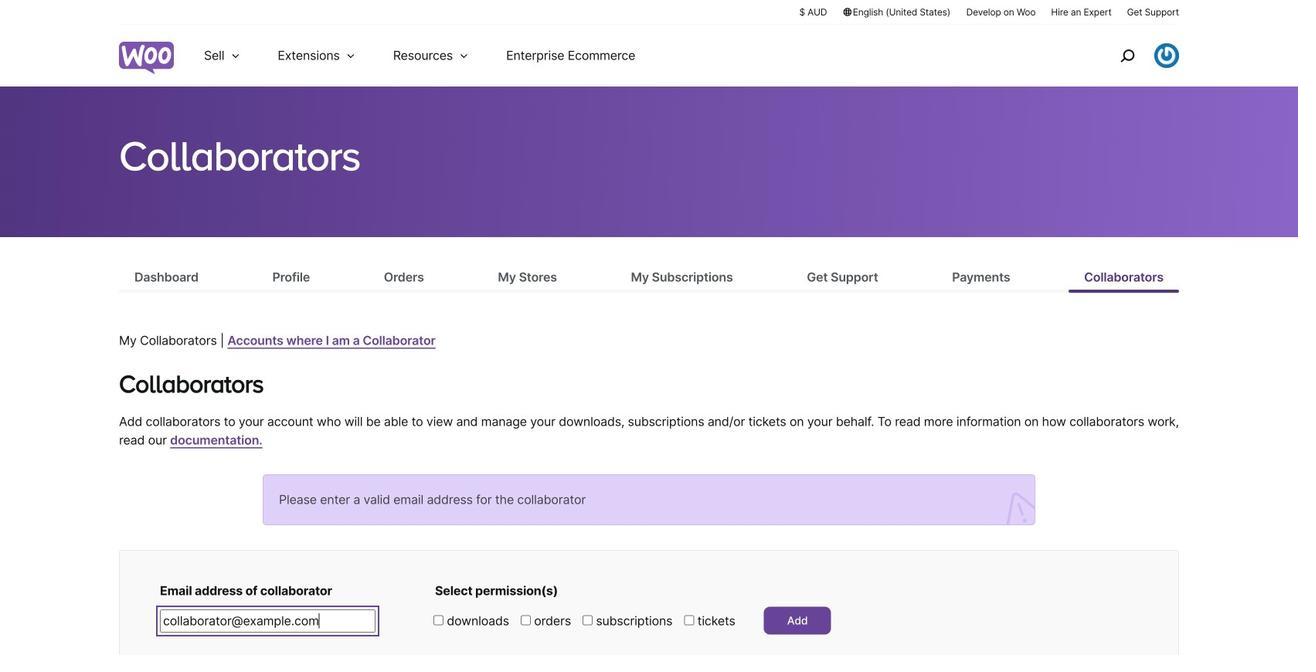 Task type: vqa. For each thing, say whether or not it's contained in the screenshot.
checkbox
yes



Task type: locate. For each thing, give the bounding box(es) containing it.
service navigation menu element
[[1088, 31, 1180, 81]]

None checkbox
[[434, 616, 444, 626], [521, 616, 531, 626], [583, 616, 593, 626], [684, 616, 694, 626], [434, 616, 444, 626], [521, 616, 531, 626], [583, 616, 593, 626], [684, 616, 694, 626]]



Task type: describe. For each thing, give the bounding box(es) containing it.
open account menu image
[[1155, 43, 1180, 68]]

search image
[[1116, 43, 1140, 68]]



